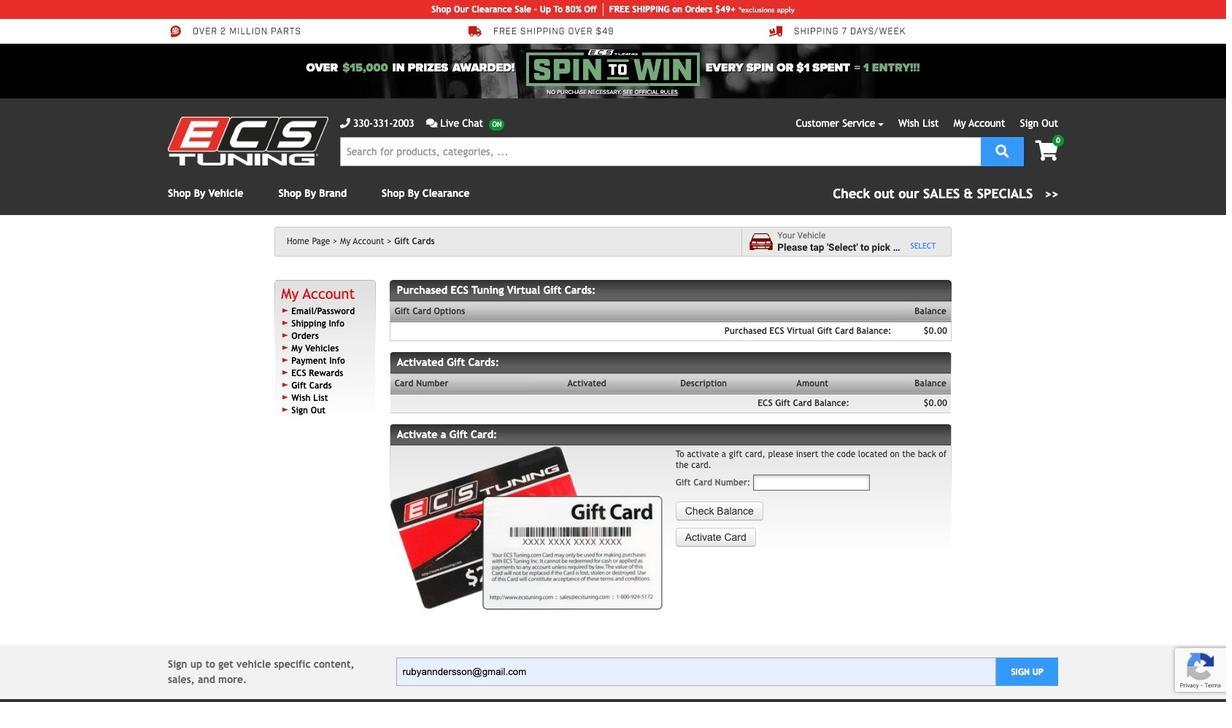 Task type: locate. For each thing, give the bounding box(es) containing it.
phone image
[[340, 118, 350, 128]]

shopping cart image
[[1035, 141, 1058, 161]]

None text field
[[753, 475, 870, 491]]

ecs tuning image
[[168, 117, 328, 166]]

comments image
[[426, 118, 438, 128]]

Search text field
[[340, 137, 981, 166]]

search image
[[996, 144, 1009, 157]]



Task type: describe. For each thing, give the bounding box(es) containing it.
ecs tuning 'spin to win' contest logo image
[[526, 50, 700, 86]]

Email email field
[[396, 659, 996, 687]]



Task type: vqa. For each thing, say whether or not it's contained in the screenshot.
ECS TUNING image
yes



